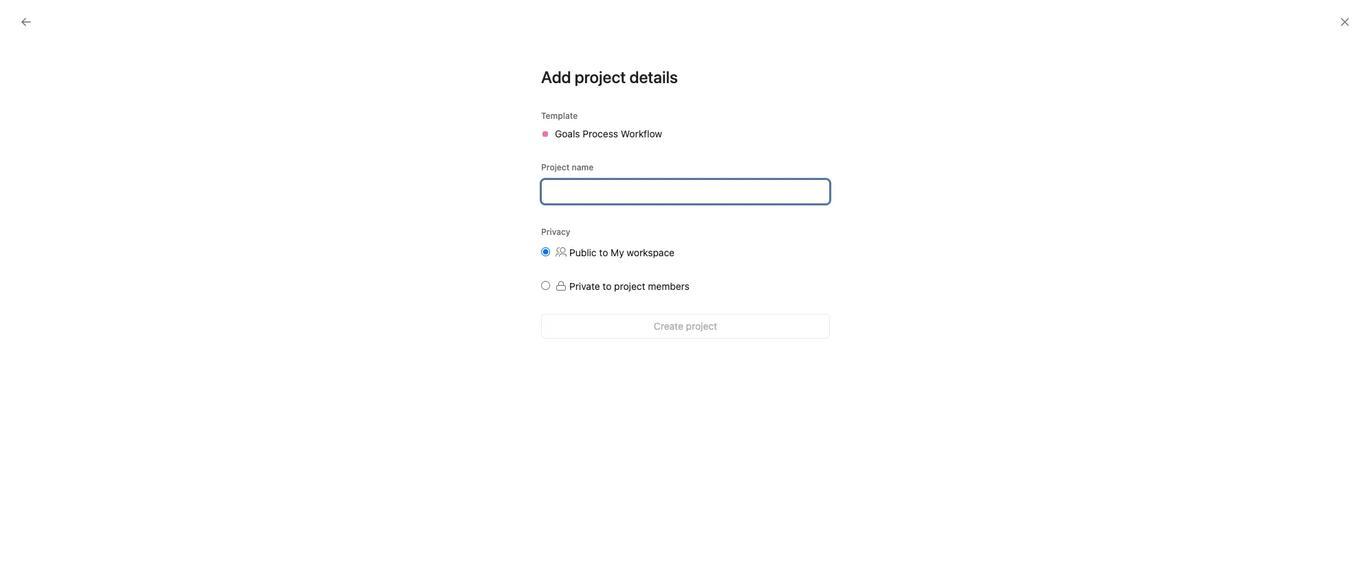 Task type: vqa. For each thing, say whether or not it's contained in the screenshot.
New project or portfolio icon
no



Task type: locate. For each thing, give the bounding box(es) containing it.
Public to My workspace radio
[[541, 248, 550, 257]]

project right add
[[575, 67, 626, 87]]

cell
[[165, 166, 884, 193], [883, 166, 1021, 192], [1020, 166, 1158, 192], [1239, 166, 1321, 192]]

privacy
[[541, 227, 571, 237]]

to right 'private'
[[603, 281, 612, 292]]

project right create
[[686, 321, 717, 332]]

1 cell from the left
[[165, 166, 884, 193]]

project name
[[541, 162, 594, 173]]

1 vertical spatial to
[[603, 281, 612, 292]]

go back image
[[21, 17, 32, 28]]

project for create
[[686, 321, 717, 332]]

public to my workspace
[[569, 247, 675, 259]]

project inside button
[[686, 321, 717, 332]]

0 vertical spatial to
[[599, 247, 608, 259]]

to left my
[[599, 247, 608, 259]]

add project details
[[541, 67, 678, 87]]

to for project
[[603, 281, 612, 292]]

project
[[575, 67, 626, 87], [614, 281, 646, 292], [686, 321, 717, 332]]

3 row from the top
[[165, 166, 1371, 193]]

row
[[165, 141, 1371, 166], [165, 166, 1371, 167], [165, 166, 1371, 193]]

due date for cross-functional project plan cell
[[1157, 166, 1239, 192]]

2 vertical spatial project
[[686, 321, 717, 332]]

0 vertical spatial project
[[575, 67, 626, 87]]

workspace
[[627, 247, 675, 259]]

2 row from the top
[[165, 166, 1371, 167]]

private to project members
[[569, 281, 690, 292]]

project
[[541, 162, 570, 173]]

project down public to my workspace on the left of the page
[[614, 281, 646, 292]]

process
[[583, 128, 618, 140]]

hide sidebar image
[[18, 11, 29, 22]]

list box
[[523, 6, 854, 28]]

create project
[[654, 321, 717, 332]]

project for add
[[575, 67, 626, 87]]

create project button
[[541, 314, 830, 339]]

to
[[599, 247, 608, 259], [603, 281, 612, 292]]



Task type: describe. For each thing, give the bounding box(es) containing it.
my
[[611, 247, 624, 259]]

private
[[569, 281, 600, 292]]

workflow
[[621, 128, 662, 140]]

members
[[648, 281, 690, 292]]

details
[[630, 67, 678, 87]]

template
[[541, 111, 578, 121]]

create
[[654, 321, 684, 332]]

4 cell from the left
[[1239, 166, 1321, 192]]

name
[[572, 162, 594, 173]]

close image
[[1340, 17, 1351, 28]]

public
[[569, 247, 597, 259]]

goals process workflow
[[555, 128, 662, 140]]

Private to project members radio
[[541, 281, 550, 290]]

2 cell from the left
[[883, 166, 1021, 192]]

1 vertical spatial project
[[614, 281, 646, 292]]

1 row from the top
[[165, 141, 1371, 166]]

goals
[[555, 128, 580, 140]]

3 cell from the left
[[1020, 166, 1158, 192]]

add
[[541, 67, 571, 87]]

to for my
[[599, 247, 608, 259]]

Project name text field
[[541, 180, 830, 204]]



